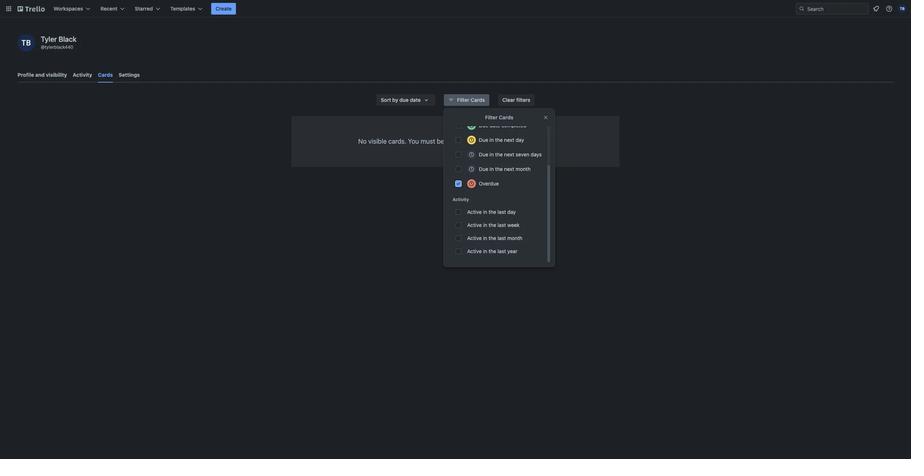 Task type: locate. For each thing, give the bounding box(es) containing it.
due
[[400, 97, 409, 103]]

last left week
[[498, 222, 506, 229]]

starred
[[135, 5, 153, 12]]

1 active from the top
[[468, 209, 482, 215]]

0 vertical spatial filter cards
[[458, 97, 485, 103]]

cards left the clear
[[471, 97, 485, 103]]

tyler
[[41, 35, 57, 43]]

active up active in the last year
[[468, 235, 482, 242]]

due down card
[[479, 152, 489, 158]]

1 to from the left
[[467, 138, 472, 145]]

day up seven
[[516, 137, 525, 143]]

month for due in the next month
[[516, 166, 531, 172]]

the down active in the last month
[[489, 249, 497, 255]]

workspaces
[[54, 5, 83, 12]]

1 vertical spatial filter cards
[[486, 114, 514, 121]]

1 due from the top
[[479, 122, 489, 129]]

filter cards
[[458, 97, 485, 103], [486, 114, 514, 121]]

filter
[[458, 97, 470, 103], [486, 114, 498, 121]]

recent button
[[96, 3, 129, 15]]

starred button
[[131, 3, 165, 15]]

day up week
[[508, 209, 516, 215]]

filter cards inside filter cards button
[[458, 97, 485, 103]]

3 last from the top
[[498, 235, 506, 242]]

1 vertical spatial cards
[[471, 97, 485, 103]]

active for active in the last year
[[468, 249, 482, 255]]

cards inside button
[[471, 97, 485, 103]]

0 horizontal spatial cards
[[98, 72, 113, 78]]

1 last from the top
[[498, 209, 506, 215]]

overdue
[[479, 181, 499, 187]]

due in the next month
[[479, 166, 531, 172]]

in
[[490, 137, 494, 143], [490, 152, 494, 158], [490, 166, 494, 172], [484, 209, 488, 215], [484, 222, 488, 229], [484, 235, 488, 242], [484, 249, 488, 255]]

0 vertical spatial month
[[516, 166, 531, 172]]

next right for
[[505, 137, 515, 143]]

cards right activity link
[[98, 72, 113, 78]]

workspaces button
[[49, 3, 95, 15]]

1 horizontal spatial filter cards
[[486, 114, 514, 121]]

the up active in the last year
[[489, 235, 497, 242]]

2 vertical spatial cards
[[499, 114, 514, 121]]

to
[[467, 138, 472, 145], [509, 138, 515, 145]]

1 horizontal spatial activity
[[453, 197, 469, 203]]

1 vertical spatial tyler black (tylerblack440) image
[[17, 34, 35, 52]]

activity left cards link
[[73, 72, 92, 78]]

0 vertical spatial next
[[505, 137, 515, 143]]

last for week
[[498, 222, 506, 229]]

4 due from the top
[[479, 166, 489, 172]]

to right it
[[509, 138, 515, 145]]

in up overdue
[[490, 166, 494, 172]]

in up active in the last year
[[484, 235, 488, 242]]

clear
[[503, 97, 516, 103]]

2 vertical spatial next
[[505, 166, 515, 172]]

settings
[[119, 72, 140, 78]]

1 vertical spatial filter
[[486, 114, 498, 121]]

0 horizontal spatial date
[[410, 97, 421, 103]]

active for active in the last month
[[468, 235, 482, 242]]

the up overdue
[[496, 166, 503, 172]]

0 horizontal spatial to
[[467, 138, 472, 145]]

active for active in the last day
[[468, 209, 482, 215]]

in down active in the last day
[[484, 222, 488, 229]]

tylerblack440
[[45, 44, 73, 50]]

cards up the due date completed
[[499, 114, 514, 121]]

due right a in the right top of the page
[[479, 137, 489, 143]]

to left a in the right top of the page
[[467, 138, 472, 145]]

cards
[[98, 72, 113, 78], [471, 97, 485, 103], [499, 114, 514, 121]]

next for month
[[505, 166, 515, 172]]

activity link
[[73, 69, 92, 82]]

sort by due date button
[[377, 94, 436, 106]]

0 vertical spatial activity
[[73, 72, 92, 78]]

1 vertical spatial day
[[508, 209, 516, 215]]

in for due in the next seven days
[[490, 152, 494, 158]]

active up active in the last week
[[468, 209, 482, 215]]

0 horizontal spatial filter cards
[[458, 97, 485, 103]]

0 vertical spatial filter
[[458, 97, 470, 103]]

3 due from the top
[[479, 152, 489, 158]]

active down active in the last month
[[468, 249, 482, 255]]

for
[[494, 138, 502, 145]]

month for active in the last month
[[508, 235, 523, 242]]

filters
[[517, 97, 531, 103]]

activity
[[73, 72, 92, 78], [453, 197, 469, 203]]

primary element
[[0, 0, 912, 17]]

0 vertical spatial date
[[410, 97, 421, 103]]

3 next from the top
[[505, 166, 515, 172]]

2 due from the top
[[479, 137, 489, 143]]

clear filters button
[[499, 94, 535, 106]]

month
[[516, 166, 531, 172], [508, 235, 523, 242]]

due up card
[[479, 122, 489, 129]]

due
[[479, 122, 489, 129], [479, 137, 489, 143], [479, 152, 489, 158], [479, 166, 489, 172]]

activity up active in the last day
[[453, 197, 469, 203]]

completed
[[502, 122, 527, 129]]

0 vertical spatial cards
[[98, 72, 113, 78]]

in up active in the last week
[[484, 209, 488, 215]]

date
[[410, 97, 421, 103], [490, 122, 501, 129]]

1 horizontal spatial to
[[509, 138, 515, 145]]

Search field
[[806, 3, 869, 14]]

appear
[[516, 138, 537, 145]]

month down week
[[508, 235, 523, 242]]

a
[[474, 138, 478, 145]]

profile
[[17, 72, 34, 78]]

2 last from the top
[[498, 222, 506, 229]]

1 vertical spatial month
[[508, 235, 523, 242]]

next down the due in the next seven days
[[505, 166, 515, 172]]

the for due in the next seven days
[[496, 152, 503, 158]]

tyler black (tylerblack440) image right open information menu image
[[899, 4, 908, 13]]

3 active from the top
[[468, 235, 482, 242]]

settings link
[[119, 69, 140, 82]]

the up active in the last week
[[489, 209, 497, 215]]

4 last from the top
[[498, 249, 506, 255]]

1 horizontal spatial date
[[490, 122, 501, 129]]

the left it
[[496, 137, 503, 143]]

1 vertical spatial next
[[505, 152, 515, 158]]

2 active from the top
[[468, 222, 482, 229]]

4 active from the top
[[468, 249, 482, 255]]

in left it
[[490, 137, 494, 143]]

the down for
[[496, 152, 503, 158]]

last up active in the last week
[[498, 209, 506, 215]]

next left seven
[[505, 152, 515, 158]]

date inside sort by due date popup button
[[410, 97, 421, 103]]

month down seven
[[516, 166, 531, 172]]

next for day
[[505, 137, 515, 143]]

the
[[496, 137, 503, 143], [496, 152, 503, 158], [496, 166, 503, 172], [489, 209, 497, 215], [489, 222, 497, 229], [489, 235, 497, 242], [489, 249, 497, 255]]

1 horizontal spatial tyler black (tylerblack440) image
[[899, 4, 908, 13]]

0 horizontal spatial filter
[[458, 97, 470, 103]]

0 horizontal spatial tyler black (tylerblack440) image
[[17, 34, 35, 52]]

it
[[504, 138, 507, 145]]

last down active in the last week
[[498, 235, 506, 242]]

due for due in the next day
[[479, 137, 489, 143]]

by
[[393, 97, 399, 103]]

1 horizontal spatial filter
[[486, 114, 498, 121]]

day
[[516, 137, 525, 143], [508, 209, 516, 215]]

here.
[[539, 138, 553, 145]]

active in the last week
[[468, 222, 520, 229]]

date up due in the next day
[[490, 122, 501, 129]]

1 horizontal spatial cards
[[471, 97, 485, 103]]

date right due
[[410, 97, 421, 103]]

1 next from the top
[[505, 137, 515, 143]]

open information menu image
[[886, 5, 894, 12]]

2 next from the top
[[505, 152, 515, 158]]

active in the last day
[[468, 209, 516, 215]]

1 vertical spatial date
[[490, 122, 501, 129]]

in down active in the last month
[[484, 249, 488, 255]]

last
[[498, 209, 506, 215], [498, 222, 506, 229], [498, 235, 506, 242], [498, 249, 506, 255]]

sort
[[381, 97, 391, 103]]

no visible cards. you must be added to a card for it to appear here.
[[359, 138, 553, 145]]

next
[[505, 137, 515, 143], [505, 152, 515, 158], [505, 166, 515, 172]]

tyler black (tylerblack440) image
[[899, 4, 908, 13], [17, 34, 35, 52]]

last left year
[[498, 249, 506, 255]]

the down active in the last day
[[489, 222, 497, 229]]

due in the next day
[[479, 137, 525, 143]]

0 vertical spatial day
[[516, 137, 525, 143]]

year
[[508, 249, 518, 255]]

in down for
[[490, 152, 494, 158]]

active down active in the last day
[[468, 222, 482, 229]]

the for active in the last week
[[489, 222, 497, 229]]

last for month
[[498, 235, 506, 242]]

tyler black (tylerblack440) image left @
[[17, 34, 35, 52]]

due up overdue
[[479, 166, 489, 172]]

active
[[468, 209, 482, 215], [468, 222, 482, 229], [468, 235, 482, 242], [468, 249, 482, 255]]



Task type: describe. For each thing, give the bounding box(es) containing it.
due date completed
[[479, 122, 527, 129]]

visibility
[[46, 72, 67, 78]]

cards link
[[98, 69, 113, 83]]

0 vertical spatial tyler black (tylerblack440) image
[[899, 4, 908, 13]]

active in the last month
[[468, 235, 523, 242]]

due for due in the next seven days
[[479, 152, 489, 158]]

must
[[421, 138, 436, 145]]

the for active in the last month
[[489, 235, 497, 242]]

active in the last year
[[468, 249, 518, 255]]

card
[[479, 138, 492, 145]]

tyler black @ tylerblack440
[[41, 35, 77, 50]]

last for day
[[498, 209, 506, 215]]

added
[[446, 138, 465, 145]]

filter cards button
[[444, 94, 490, 106]]

2 to from the left
[[509, 138, 515, 145]]

black
[[59, 35, 77, 43]]

filter inside button
[[458, 97, 470, 103]]

visible
[[369, 138, 387, 145]]

active for active in the last week
[[468, 222, 482, 229]]

the for due in the next day
[[496, 137, 503, 143]]

in for due in the next day
[[490, 137, 494, 143]]

day for active in the last day
[[508, 209, 516, 215]]

seven
[[516, 152, 530, 158]]

sort by due date
[[381, 97, 421, 103]]

recent
[[101, 5, 117, 12]]

next for seven
[[505, 152, 515, 158]]

close popover image
[[543, 115, 549, 121]]

in for active in the last year
[[484, 249, 488, 255]]

the for due in the next month
[[496, 166, 503, 172]]

be
[[437, 138, 445, 145]]

create button
[[211, 3, 236, 15]]

and
[[35, 72, 45, 78]]

profile and visibility link
[[17, 69, 67, 82]]

create
[[216, 5, 232, 12]]

0 horizontal spatial activity
[[73, 72, 92, 78]]

days
[[531, 152, 542, 158]]

search image
[[800, 6, 806, 12]]

due in the next seven days
[[479, 152, 542, 158]]

in for active in the last day
[[484, 209, 488, 215]]

@
[[41, 44, 45, 50]]

cards.
[[389, 138, 407, 145]]

in for active in the last week
[[484, 222, 488, 229]]

day for due in the next day
[[516, 137, 525, 143]]

the for active in the last day
[[489, 209, 497, 215]]

1 vertical spatial activity
[[453, 197, 469, 203]]

due for due date completed
[[479, 122, 489, 129]]

last for year
[[498, 249, 506, 255]]

2 horizontal spatial cards
[[499, 114, 514, 121]]

clear filters
[[503, 97, 531, 103]]

templates
[[170, 5, 195, 12]]

in for active in the last month
[[484, 235, 488, 242]]

no
[[359, 138, 367, 145]]

templates button
[[166, 3, 207, 15]]

profile and visibility
[[17, 72, 67, 78]]

the for active in the last year
[[489, 249, 497, 255]]

due for due in the next month
[[479, 166, 489, 172]]

0 notifications image
[[873, 4, 881, 13]]

back to home image
[[17, 3, 45, 15]]

week
[[508, 222, 520, 229]]

you
[[408, 138, 419, 145]]

in for due in the next month
[[490, 166, 494, 172]]



Task type: vqa. For each thing, say whether or not it's contained in the screenshot.
thieves within the text box
no



